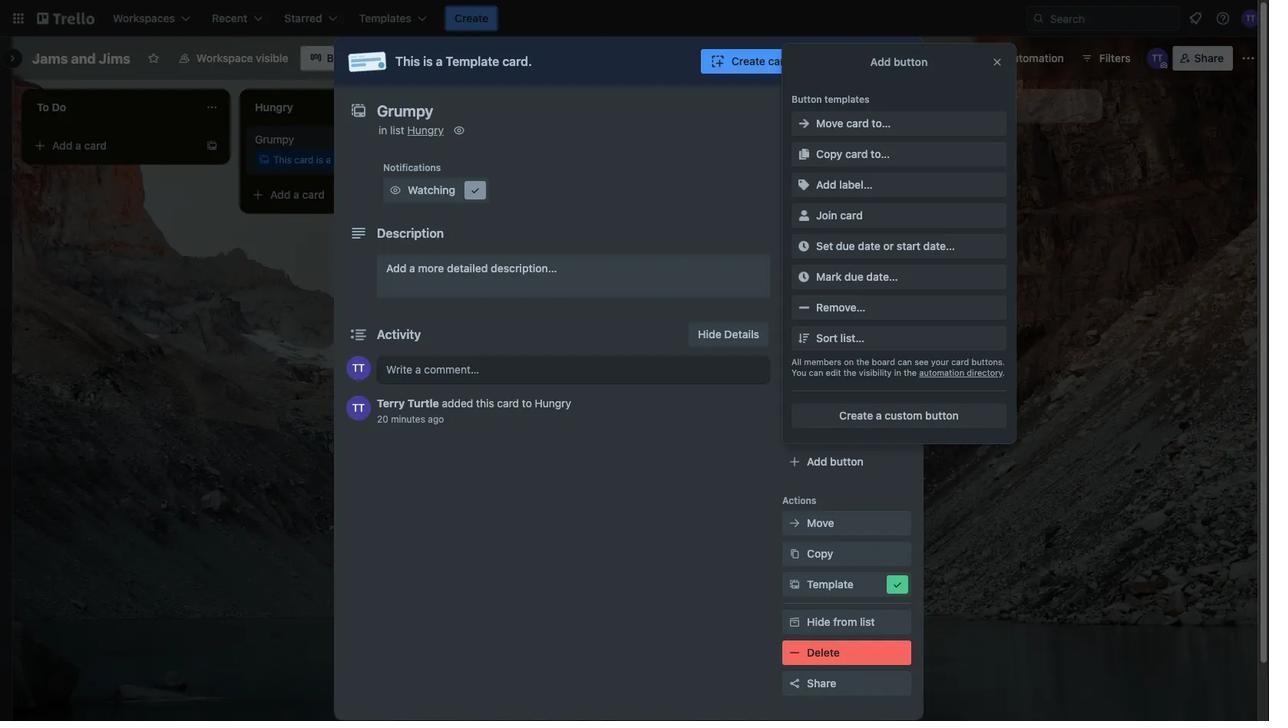 Task type: vqa. For each thing, say whether or not it's contained in the screenshot.
Workspace visible button on the left of the page
yes



Task type: describe. For each thing, give the bounding box(es) containing it.
start
[[897, 240, 921, 253]]

the right on
[[857, 357, 870, 367]]

.
[[1003, 368, 1005, 378]]

sort list… button
[[792, 326, 1007, 351]]

custom
[[807, 331, 847, 344]]

0 vertical spatial terry turtle (terryturtle) image
[[1147, 48, 1169, 69]]

or
[[884, 240, 894, 253]]

ups inside add power-ups link
[[866, 393, 887, 405]]

0 vertical spatial add button
[[871, 56, 928, 68]]

in inside "all members on the board can see your card buttons. you can edit the visibility in the"
[[894, 368, 902, 378]]

create a custom button button
[[792, 404, 1007, 429]]

a inside 'button'
[[876, 410, 882, 422]]

custom
[[885, 410, 923, 422]]

add another list button
[[894, 89, 1103, 123]]

this is a template card.
[[396, 54, 532, 69]]

grumpy
[[255, 133, 294, 146]]

add button inside button
[[807, 456, 864, 468]]

list…
[[841, 332, 865, 345]]

hide from list
[[807, 616, 875, 629]]

sm image for copy card to… button at the top of the page
[[796, 147, 812, 162]]

visible
[[256, 52, 288, 65]]

attachment
[[807, 270, 866, 283]]

hungry link
[[408, 124, 444, 137]]

grumpy link
[[255, 132, 433, 147]]

copy card to… button
[[792, 142, 1007, 167]]

board
[[872, 357, 895, 367]]

0 vertical spatial terry turtle (terryturtle) image
[[1242, 9, 1260, 28]]

add another list
[[922, 99, 1002, 112]]

sm image for the checklist link at the top
[[787, 238, 803, 253]]

create button
[[445, 6, 498, 31]]

add label…
[[816, 179, 873, 191]]

show menu image
[[1241, 51, 1256, 66]]

sm image for cover link
[[787, 300, 803, 315]]

description
[[377, 226, 444, 241]]

checklist
[[807, 239, 854, 252]]

automation button
[[984, 46, 1073, 71]]

create card from template button
[[701, 49, 875, 74]]

all
[[792, 357, 802, 367]]

set due date or start date…
[[816, 240, 955, 253]]

add inside add label… button
[[816, 179, 837, 191]]

join card button
[[792, 204, 1007, 228]]

1 vertical spatial power-ups
[[783, 371, 833, 382]]

attachment button
[[783, 264, 912, 289]]

copy for copy
[[807, 548, 833, 561]]

1 vertical spatial date…
[[867, 271, 898, 283]]

buttons.
[[972, 357, 1005, 367]]

join
[[816, 209, 838, 222]]

delete
[[807, 647, 840, 660]]

another
[[945, 99, 984, 112]]

0 horizontal spatial automation
[[783, 432, 835, 443]]

ago
[[428, 414, 444, 425]]

watching button
[[383, 178, 489, 203]]

sort list…
[[816, 332, 865, 345]]

0 vertical spatial button
[[894, 56, 928, 68]]

notifications
[[383, 162, 441, 173]]

create card from template
[[732, 55, 866, 68]]

0 vertical spatial template
[[446, 54, 499, 69]]

power- inside button
[[916, 52, 952, 65]]

button inside 'button'
[[926, 410, 959, 422]]

move for move card to…
[[816, 117, 844, 130]]

join card
[[816, 209, 863, 222]]

share for the left the share button
[[807, 678, 837, 690]]

button
[[792, 94, 822, 104]]

sm image for set due date or start date… button
[[796, 239, 812, 254]]

close popover image
[[991, 56, 1004, 68]]

hide details
[[698, 328, 760, 341]]

0 horizontal spatial is
[[316, 154, 323, 165]]

card inside button
[[847, 117, 869, 130]]

sm image inside template button
[[890, 578, 905, 593]]

create for create a custom button
[[839, 410, 873, 422]]

hide from list link
[[783, 611, 912, 635]]

move link
[[783, 511, 912, 536]]

add a more detailed description…
[[386, 262, 557, 275]]

the down on
[[844, 368, 857, 378]]

template button
[[783, 573, 912, 597]]

sm image for join card "button"
[[796, 208, 812, 223]]

on
[[844, 357, 854, 367]]

mark due date…
[[816, 271, 898, 283]]

automation inside button
[[1006, 52, 1064, 65]]

card inside terry turtle added this card to hungry 20 minutes ago
[[497, 397, 519, 410]]

detailed
[[447, 262, 488, 275]]

list for add another list
[[987, 99, 1002, 112]]

1 vertical spatial template
[[815, 156, 855, 167]]

this card is a template.
[[273, 154, 374, 165]]

jams and jims
[[32, 50, 130, 66]]

1 vertical spatial terry turtle (terryturtle) image
[[346, 396, 371, 421]]

date
[[858, 240, 881, 253]]

Board name text field
[[25, 46, 138, 71]]

mark
[[816, 271, 842, 283]]

sort
[[816, 332, 838, 345]]

label…
[[839, 179, 873, 191]]

0 vertical spatial add a card
[[52, 139, 107, 152]]

more
[[418, 262, 444, 275]]

labels
[[807, 209, 840, 221]]

filters button
[[1077, 46, 1136, 71]]

workspace
[[197, 52, 253, 65]]

0 vertical spatial can
[[898, 357, 912, 367]]

Search field
[[1045, 7, 1180, 30]]

the down the see
[[904, 368, 917, 378]]

1 horizontal spatial add a card
[[270, 189, 325, 201]]

search image
[[1033, 12, 1045, 25]]

open information menu image
[[1216, 11, 1231, 26]]

from inside the hide from list link
[[833, 616, 857, 629]]

due for mark
[[845, 271, 864, 283]]

sm image for add label… button on the right of the page
[[796, 177, 812, 193]]

sm image for remove… button
[[796, 300, 812, 316]]

0 horizontal spatial hungry
[[408, 124, 444, 137]]

cover
[[807, 301, 837, 313]]

this for this is a template card.
[[396, 54, 420, 69]]

delete link
[[783, 641, 912, 666]]

watching
[[408, 184, 456, 197]]

sm image for "watching" button
[[388, 183, 403, 198]]

sm image for "mark due date…" button
[[796, 270, 812, 285]]

directory
[[967, 368, 1003, 378]]

1 horizontal spatial to
[[803, 156, 812, 167]]



Task type: locate. For each thing, give the bounding box(es) containing it.
fields
[[849, 331, 879, 344]]

1 horizontal spatial terry turtle (terryturtle) image
[[1147, 48, 1169, 69]]

sm image for delete link at the right
[[787, 646, 803, 661]]

ups down the members
[[815, 371, 833, 382]]

is
[[423, 54, 433, 69], [316, 154, 323, 165]]

sm image inside join card "button"
[[796, 208, 812, 223]]

1 horizontal spatial is
[[423, 54, 433, 69]]

hide for hide details
[[698, 328, 722, 341]]

minutes
[[391, 414, 425, 425]]

can left the see
[[898, 357, 912, 367]]

0 vertical spatial list
[[987, 99, 1002, 112]]

power- down all
[[783, 371, 815, 382]]

0 horizontal spatial share button
[[783, 672, 912, 697]]

0 horizontal spatial hide
[[698, 328, 722, 341]]

2 vertical spatial button
[[830, 456, 864, 468]]

automation
[[1006, 52, 1064, 65], [783, 432, 835, 443]]

see
[[915, 357, 929, 367]]

power- down edit at the right bottom of the page
[[830, 393, 866, 405]]

add power-ups link
[[783, 387, 912, 412]]

add button up actions
[[807, 456, 864, 468]]

to up members
[[803, 156, 812, 167]]

0 horizontal spatial to
[[522, 397, 532, 410]]

switch to… image
[[11, 11, 26, 26]]

add button button
[[783, 450, 912, 475]]

from up delete link at the right
[[833, 616, 857, 629]]

1 horizontal spatial template
[[807, 579, 854, 591]]

this down grumpy in the top of the page
[[273, 154, 292, 165]]

button right custom at the right bottom of page
[[926, 410, 959, 422]]

remove… button
[[792, 296, 1007, 320]]

this
[[396, 54, 420, 69], [273, 154, 292, 165]]

sm image for move link
[[787, 516, 803, 531]]

to… for move card to…
[[872, 117, 891, 130]]

None text field
[[369, 97, 876, 124]]

add inside add another list button
[[922, 99, 942, 112]]

added
[[442, 397, 473, 410]]

sm image for the hide from list link
[[787, 615, 803, 631]]

0 vertical spatial to
[[803, 156, 812, 167]]

power- up add another list
[[916, 52, 952, 65]]

visibility
[[859, 368, 892, 378]]

labels link
[[783, 203, 912, 227]]

template
[[821, 55, 866, 68], [815, 156, 855, 167]]

0 vertical spatial share
[[1195, 52, 1224, 65]]

add label… button
[[792, 173, 1007, 197]]

1 vertical spatial to…
[[871, 148, 890, 161]]

to… inside button
[[872, 117, 891, 130]]

automation
[[919, 368, 965, 378]]

1 horizontal spatial hide
[[807, 616, 831, 629]]

activity
[[377, 328, 421, 342]]

20
[[377, 414, 388, 425]]

1 vertical spatial create
[[732, 55, 766, 68]]

1 horizontal spatial can
[[898, 357, 912, 367]]

power-ups down all
[[783, 371, 833, 382]]

copy up members
[[816, 148, 843, 161]]

1 vertical spatial can
[[809, 368, 824, 378]]

board link
[[301, 46, 366, 71]]

add a card button for second create from template… image from right
[[28, 134, 200, 158]]

2 create from template… image from the left
[[860, 140, 872, 152]]

template up the templates
[[821, 55, 866, 68]]

add a more detailed description… link
[[377, 255, 770, 298]]

create from template… image
[[424, 189, 436, 201]]

ups inside power-ups button
[[952, 52, 972, 65]]

sm image
[[452, 123, 467, 138], [796, 147, 812, 162], [787, 177, 803, 192], [796, 177, 812, 193], [787, 300, 803, 315], [796, 331, 812, 346], [787, 516, 803, 531], [787, 547, 803, 562], [787, 578, 803, 593], [787, 615, 803, 631], [787, 646, 803, 661]]

date… down set due date or start date…
[[867, 271, 898, 283]]

sm image inside the copy link
[[787, 547, 803, 562]]

sm image inside delete link
[[787, 646, 803, 661]]

0 vertical spatial to…
[[872, 117, 891, 130]]

copy down move link
[[807, 548, 833, 561]]

create for create
[[455, 12, 489, 25]]

0 horizontal spatial create
[[455, 12, 489, 25]]

date… right start in the top of the page
[[924, 240, 955, 253]]

actions
[[783, 495, 817, 506]]

template.
[[334, 154, 374, 165]]

list left hungry link
[[390, 124, 405, 137]]

1 horizontal spatial create from template… image
[[860, 140, 872, 152]]

template down the copy link
[[807, 579, 854, 591]]

details
[[724, 328, 760, 341]]

members
[[804, 357, 842, 367]]

terry turtle (terryturtle) image right filters
[[1147, 48, 1169, 69]]

sm image inside copy card to… button
[[796, 147, 812, 162]]

move card to… button
[[792, 111, 1007, 136]]

sm image inside template button
[[787, 578, 803, 593]]

custom fields button
[[783, 330, 912, 346]]

template inside button
[[807, 579, 854, 591]]

automation up add button button
[[783, 432, 835, 443]]

0 vertical spatial date…
[[924, 240, 955, 253]]

add to template
[[783, 156, 855, 167]]

move
[[816, 117, 844, 130], [807, 517, 834, 530]]

0 vertical spatial add a card button
[[28, 134, 200, 158]]

to… for copy card to…
[[871, 148, 890, 161]]

0 vertical spatial template
[[821, 55, 866, 68]]

list right another
[[987, 99, 1002, 112]]

edit
[[826, 368, 841, 378]]

share down delete
[[807, 678, 837, 690]]

add inside add button button
[[807, 456, 827, 468]]

create for create card from template
[[732, 55, 766, 68]]

1 vertical spatial hungry
[[535, 397, 571, 410]]

set due date or start date… button
[[792, 234, 1007, 259]]

list up delete link at the right
[[860, 616, 875, 629]]

members
[[807, 178, 855, 190]]

1 horizontal spatial from
[[833, 616, 857, 629]]

1 vertical spatial in
[[894, 368, 902, 378]]

this right customize views icon
[[396, 54, 420, 69]]

sm image for automation button
[[984, 46, 1006, 68]]

2 vertical spatial create
[[839, 410, 873, 422]]

sm image inside "mark due date…" button
[[796, 270, 812, 285]]

automation right close popover image
[[1006, 52, 1064, 65]]

this for this card is a template.
[[273, 154, 292, 165]]

sm image inside add label… button
[[796, 177, 812, 193]]

in down board on the right
[[894, 368, 902, 378]]

mark due date… button
[[792, 265, 1007, 290]]

primary element
[[0, 0, 1269, 37]]

1 horizontal spatial in
[[894, 368, 902, 378]]

0 vertical spatial move
[[816, 117, 844, 130]]

all members on the board can see your card buttons. you can edit the visibility in the
[[792, 357, 1005, 378]]

to… down 'move card to…' button at the top right of page
[[871, 148, 890, 161]]

copy
[[816, 148, 843, 161], [807, 548, 833, 561]]

can
[[898, 357, 912, 367], [809, 368, 824, 378]]

template inside button
[[821, 55, 866, 68]]

create from template… image
[[206, 140, 218, 152], [860, 140, 872, 152]]

1 horizontal spatial add button
[[871, 56, 928, 68]]

add a card button for create from template… icon
[[246, 183, 418, 207]]

share left show menu image
[[1195, 52, 1224, 65]]

0 horizontal spatial ups
[[815, 371, 833, 382]]

can down the members
[[809, 368, 824, 378]]

sm image inside cover link
[[787, 300, 803, 315]]

move for move
[[807, 517, 834, 530]]

0 vertical spatial is
[[423, 54, 433, 69]]

jims
[[99, 50, 130, 66]]

hide for hide from list
[[807, 616, 831, 629]]

sm image inside members link
[[787, 177, 803, 192]]

0 horizontal spatial template
[[446, 54, 499, 69]]

due for set
[[836, 240, 855, 253]]

2 horizontal spatial power-
[[916, 52, 952, 65]]

terry turtle added this card to hungry 20 minutes ago
[[377, 397, 571, 425]]

move inside move link
[[807, 517, 834, 530]]

button up move link
[[830, 456, 864, 468]]

remove…
[[816, 301, 866, 314]]

Write a comment text field
[[377, 356, 770, 384]]

in left hungry link
[[379, 124, 387, 137]]

0 horizontal spatial power-
[[783, 371, 815, 382]]

terry turtle (terryturtle) image
[[1242, 9, 1260, 28], [346, 356, 371, 381]]

sm image for 'labels' link
[[787, 207, 803, 223]]

sm image inside remove… button
[[796, 300, 812, 316]]

1 vertical spatial to
[[522, 397, 532, 410]]

list inside button
[[987, 99, 1002, 112]]

move card to…
[[816, 117, 891, 130]]

1 vertical spatial add button
[[807, 456, 864, 468]]

sm image inside 'move card to…' button
[[796, 116, 812, 131]]

button up 'move card to…' button at the top right of page
[[894, 56, 928, 68]]

create from template… image left grumpy in the top of the page
[[206, 140, 218, 152]]

add button
[[871, 56, 928, 68], [807, 456, 864, 468]]

to… inside button
[[871, 148, 890, 161]]

1 vertical spatial this
[[273, 154, 292, 165]]

create inside primary 'element'
[[455, 12, 489, 25]]

from inside create card from template button
[[794, 55, 818, 68]]

due right the mark
[[845, 271, 864, 283]]

and
[[71, 50, 96, 66]]

due
[[836, 240, 855, 253], [845, 271, 864, 283]]

card inside "button"
[[840, 209, 863, 222]]

cover link
[[783, 295, 912, 319]]

you
[[792, 368, 807, 378]]

ups down visibility
[[866, 393, 887, 405]]

copy inside button
[[816, 148, 843, 161]]

a
[[436, 54, 443, 69], [75, 139, 81, 152], [326, 154, 331, 165], [293, 189, 299, 201], [409, 262, 415, 275], [876, 410, 882, 422]]

share button down delete link at the right
[[783, 672, 912, 697]]

1 horizontal spatial ups
[[866, 393, 887, 405]]

1 horizontal spatial this
[[396, 54, 420, 69]]

to…
[[872, 117, 891, 130], [871, 148, 890, 161]]

0 vertical spatial share button
[[1173, 46, 1233, 71]]

to right this
[[522, 397, 532, 410]]

1 horizontal spatial create
[[732, 55, 766, 68]]

1 horizontal spatial list
[[860, 616, 875, 629]]

sm image inside automation button
[[984, 46, 1006, 68]]

from up button
[[794, 55, 818, 68]]

0 horizontal spatial add a card
[[52, 139, 107, 152]]

0 vertical spatial copy
[[816, 148, 843, 161]]

0 horizontal spatial date…
[[867, 271, 898, 283]]

0 horizontal spatial add button
[[807, 456, 864, 468]]

is right customize views icon
[[423, 54, 433, 69]]

hungry up notifications on the top of the page
[[408, 124, 444, 137]]

sm image for template button
[[787, 578, 803, 593]]

1 vertical spatial move
[[807, 517, 834, 530]]

0 vertical spatial hide
[[698, 328, 722, 341]]

1 vertical spatial add a card button
[[246, 183, 418, 207]]

0 vertical spatial hungry
[[408, 124, 444, 137]]

1 vertical spatial terry turtle (terryturtle) image
[[346, 356, 371, 381]]

1 horizontal spatial hungry
[[535, 397, 571, 410]]

in list hungry
[[379, 124, 444, 137]]

workspace visible
[[197, 52, 288, 65]]

0 vertical spatial power-
[[916, 52, 952, 65]]

your
[[931, 357, 949, 367]]

0 vertical spatial this
[[396, 54, 420, 69]]

1 vertical spatial ups
[[815, 371, 833, 382]]

terry
[[377, 397, 405, 410]]

sm image inside the sort list… button
[[796, 331, 812, 346]]

power-ups inside button
[[916, 52, 972, 65]]

add button up 'move card to…' button at the top right of page
[[871, 56, 928, 68]]

0 horizontal spatial in
[[379, 124, 387, 137]]

sm image inside 'labels' link
[[787, 207, 803, 223]]

workspace visible button
[[169, 46, 298, 71]]

hungry down 'write a comment' text box
[[535, 397, 571, 410]]

share
[[1195, 52, 1224, 65], [807, 678, 837, 690]]

0 horizontal spatial from
[[794, 55, 818, 68]]

1 create from template… image from the left
[[206, 140, 218, 152]]

is down grumpy link
[[316, 154, 323, 165]]

button templates
[[792, 94, 870, 104]]

hide
[[698, 328, 722, 341], [807, 616, 831, 629]]

0 vertical spatial automation
[[1006, 52, 1064, 65]]

hide left details at the top
[[698, 328, 722, 341]]

templates
[[825, 94, 870, 104]]

1 vertical spatial copy
[[807, 548, 833, 561]]

sm image
[[984, 46, 1006, 68], [796, 116, 812, 131], [388, 183, 403, 198], [468, 183, 483, 198], [787, 207, 803, 223], [796, 208, 812, 223], [787, 238, 803, 253], [796, 239, 812, 254], [796, 270, 812, 285], [796, 300, 812, 316], [890, 578, 905, 593]]

1 horizontal spatial power-
[[830, 393, 866, 405]]

turtle
[[408, 397, 439, 410]]

terry turtle (terryturtle) image
[[1147, 48, 1169, 69], [346, 396, 371, 421]]

0 horizontal spatial this
[[273, 154, 292, 165]]

0 vertical spatial in
[[379, 124, 387, 137]]

card
[[768, 55, 791, 68], [847, 117, 869, 130], [84, 139, 107, 152], [846, 148, 868, 161], [294, 154, 314, 165], [302, 189, 325, 201], [840, 209, 863, 222], [952, 357, 969, 367], [497, 397, 519, 410]]

0 horizontal spatial power-ups
[[783, 371, 833, 382]]

sm image inside the checklist link
[[787, 238, 803, 253]]

this
[[476, 397, 494, 410]]

1 vertical spatial automation
[[783, 432, 835, 443]]

1 vertical spatial is
[[316, 154, 323, 165]]

sm image for 'move card to…' button at the top right of page
[[796, 116, 812, 131]]

ups left close popover image
[[952, 52, 972, 65]]

card inside "all members on the board can see your card buttons. you can edit the visibility in the"
[[952, 357, 969, 367]]

custom fields
[[807, 331, 879, 344]]

hide up delete
[[807, 616, 831, 629]]

add inside add power-ups link
[[807, 393, 827, 405]]

sm image inside move link
[[787, 516, 803, 531]]

copy link
[[783, 542, 912, 567]]

move inside 'move card to…' button
[[816, 117, 844, 130]]

hide details link
[[689, 323, 769, 347]]

move down actions
[[807, 517, 834, 530]]

sm image for members link
[[787, 177, 803, 192]]

filters
[[1100, 52, 1131, 65]]

list for hide from list
[[860, 616, 875, 629]]

to… up copy card to… button at the top of the page
[[872, 117, 891, 130]]

copy card to…
[[816, 148, 890, 161]]

set
[[816, 240, 833, 253]]

create inside 'button'
[[839, 410, 873, 422]]

2 horizontal spatial create
[[839, 410, 873, 422]]

to inside terry turtle added this card to hungry 20 minutes ago
[[522, 397, 532, 410]]

due right set
[[836, 240, 855, 253]]

2 vertical spatial power-
[[830, 393, 866, 405]]

1 vertical spatial add a card
[[270, 189, 325, 201]]

0 horizontal spatial list
[[390, 124, 405, 137]]

members link
[[783, 172, 912, 197]]

2 vertical spatial ups
[[866, 393, 887, 405]]

sm image for the sort list… button
[[796, 331, 812, 346]]

1 vertical spatial power-
[[783, 371, 815, 382]]

star or unstar board image
[[147, 52, 160, 65]]

share button down 0 notifications image
[[1173, 46, 1233, 71]]

0 vertical spatial power-ups
[[916, 52, 972, 65]]

list
[[987, 99, 1002, 112], [390, 124, 405, 137], [860, 616, 875, 629]]

customize views image
[[374, 51, 389, 66]]

sm image inside the hide from list link
[[787, 615, 803, 631]]

1 horizontal spatial add a card button
[[246, 183, 418, 207]]

0 vertical spatial ups
[[952, 52, 972, 65]]

1 vertical spatial due
[[845, 271, 864, 283]]

0 horizontal spatial can
[[809, 368, 824, 378]]

card.
[[502, 54, 532, 69]]

sm image for the copy link
[[787, 547, 803, 562]]

share for the right the share button
[[1195, 52, 1224, 65]]

1 vertical spatial list
[[390, 124, 405, 137]]

board
[[327, 52, 357, 65]]

1 vertical spatial share
[[807, 678, 837, 690]]

template up members
[[815, 156, 855, 167]]

20 minutes ago link
[[377, 414, 444, 425]]

template down create button
[[446, 54, 499, 69]]

0 horizontal spatial terry turtle (terryturtle) image
[[346, 356, 371, 381]]

create from template… image down move card to… at top
[[860, 140, 872, 152]]

0 vertical spatial due
[[836, 240, 855, 253]]

0 vertical spatial create
[[455, 12, 489, 25]]

2 vertical spatial list
[[860, 616, 875, 629]]

0 vertical spatial from
[[794, 55, 818, 68]]

2 horizontal spatial list
[[987, 99, 1002, 112]]

add inside add a more detailed description… link
[[386, 262, 407, 275]]

copy for copy card to…
[[816, 148, 843, 161]]

power-ups up add another list
[[916, 52, 972, 65]]

0 horizontal spatial create from template… image
[[206, 140, 218, 152]]

terry turtle (terryturtle) image left 20
[[346, 396, 371, 421]]

0 notifications image
[[1187, 9, 1205, 28]]

button inside button
[[830, 456, 864, 468]]

1 horizontal spatial power-ups
[[916, 52, 972, 65]]

move down button templates
[[816, 117, 844, 130]]

hungry inside terry turtle added this card to hungry 20 minutes ago
[[535, 397, 571, 410]]

sm image inside set due date or start date… button
[[796, 239, 812, 254]]

1 horizontal spatial share button
[[1173, 46, 1233, 71]]



